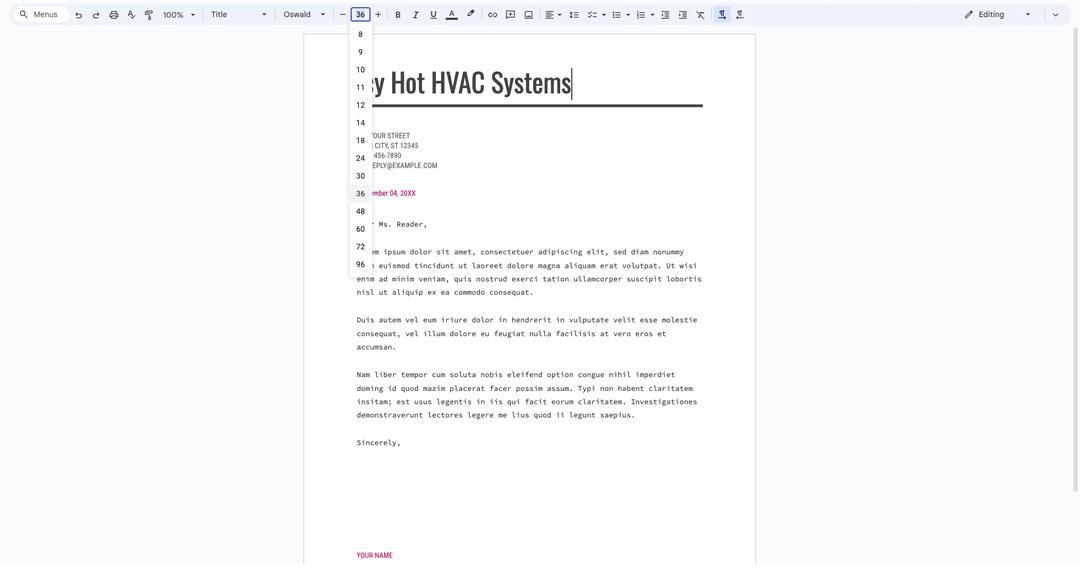 Task type: locate. For each thing, give the bounding box(es) containing it.
application
[[0, 0, 1080, 564]]

main toolbar
[[69, 0, 749, 281]]

18
[[356, 136, 365, 145]]

oswald option
[[284, 7, 314, 22]]

editing
[[979, 9, 1004, 19]]

mode and view toolbar
[[956, 3, 1065, 25]]

application containing title
[[0, 0, 1080, 564]]

list box containing 8
[[349, 22, 372, 277]]

96
[[356, 260, 365, 269]]

line & paragraph spacing image
[[568, 7, 581, 22]]

8 9
[[358, 30, 363, 56]]

11
[[356, 83, 365, 92]]

list box
[[349, 22, 372, 277]]

None field
[[351, 7, 374, 22]]

14
[[356, 118, 365, 127]]

48
[[356, 207, 365, 216]]

insert image image
[[522, 7, 535, 22]]

24
[[356, 154, 365, 163]]



Task type: describe. For each thing, give the bounding box(es) containing it.
Zoom field
[[159, 7, 200, 23]]

Menus field
[[14, 7, 69, 22]]

oswald
[[284, 9, 311, 19]]

72
[[356, 242, 365, 251]]

title
[[211, 9, 227, 19]]

styles list. title selected. option
[[211, 7, 256, 22]]

9
[[358, 48, 363, 56]]

8
[[358, 30, 363, 39]]

10
[[356, 65, 365, 74]]

36
[[356, 189, 365, 198]]

Font size text field
[[352, 8, 370, 21]]

12
[[356, 101, 365, 110]]

text color image
[[446, 7, 458, 20]]

checklist menu image
[[599, 7, 606, 11]]

editing button
[[956, 6, 1040, 23]]

bulleted list menu image
[[623, 7, 631, 11]]

Zoom text field
[[160, 7, 187, 23]]

60
[[356, 225, 365, 233]]

30
[[356, 171, 365, 180]]

numbered list menu image
[[648, 7, 655, 11]]

highlight color image
[[465, 7, 477, 20]]



Task type: vqa. For each thing, say whether or not it's contained in the screenshot.
field
yes



